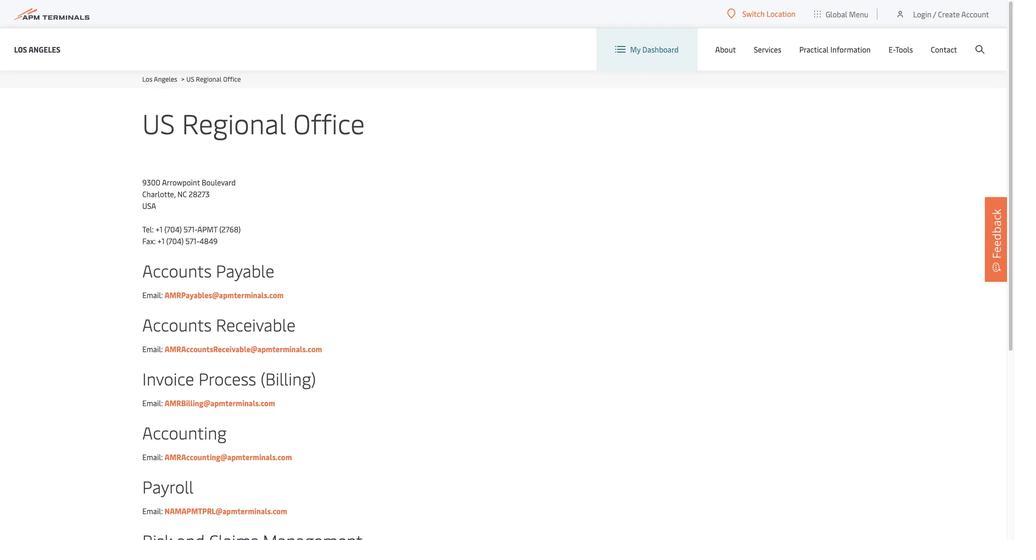 Task type: vqa. For each thing, say whether or not it's contained in the screenshot.
Media
no



Task type: describe. For each thing, give the bounding box(es) containing it.
my
[[630, 44, 641, 55]]

login / create account link
[[896, 0, 989, 28]]

accounts payable
[[142, 259, 274, 282]]

0 vertical spatial +1
[[156, 224, 163, 235]]

1 vertical spatial us
[[142, 104, 175, 142]]

0 vertical spatial los angeles link
[[14, 44, 60, 55]]

1 vertical spatial 571-
[[185, 236, 200, 246]]

usa
[[142, 201, 156, 211]]

amraccountsreceivable@apmterminals.com link
[[165, 344, 322, 355]]

switch location button
[[727, 8, 795, 19]]

boulevard
[[202, 177, 236, 188]]

1 vertical spatial office
[[293, 104, 365, 142]]

amraccounting@apmterminals.com link
[[165, 452, 292, 463]]

amrpayables@apmterminals.com link
[[165, 290, 284, 301]]

services
[[754, 44, 781, 55]]

email: for email: amrpayables@apmterminals.com
[[142, 290, 163, 301]]

about
[[715, 44, 736, 55]]

/
[[933, 9, 936, 19]]

create
[[938, 9, 960, 19]]

global menu
[[826, 9, 868, 19]]

fax:
[[142, 236, 156, 246]]

0 vertical spatial (704)
[[164, 224, 182, 235]]

invoice
[[142, 367, 194, 390]]

4849
[[200, 236, 218, 246]]

0 vertical spatial 571-
[[184, 224, 197, 235]]

1 vertical spatial regional
[[182, 104, 286, 142]]

account
[[961, 9, 989, 19]]

1 vertical spatial (704)
[[166, 236, 184, 246]]

amrpayables@apmterminals.com
[[165, 290, 284, 301]]

arrowpoint
[[162, 177, 200, 188]]

accounting
[[142, 421, 227, 444]]

28273
[[189, 189, 210, 199]]

tools
[[895, 44, 913, 55]]

accounts receivable
[[142, 313, 296, 336]]

namapmtprl@apmterminals.com
[[165, 507, 287, 517]]

contact
[[931, 44, 957, 55]]

payable
[[216, 259, 274, 282]]

my dashboard
[[630, 44, 679, 55]]

tel:
[[142, 224, 154, 235]]

tel: +1 (704) 571-apmt (2768) fax: +1 (704) 571-4849
[[142, 224, 241, 246]]

nc
[[177, 189, 187, 199]]

receivable
[[216, 313, 296, 336]]

information
[[830, 44, 871, 55]]

email: for email: amraccountsreceivable@apmterminals.com
[[142, 344, 163, 355]]

email: amraccountsreceivable@apmterminals.com
[[142, 344, 322, 355]]

los angeles > us regional office
[[142, 75, 241, 84]]

global
[[826, 9, 847, 19]]

e-
[[889, 44, 895, 55]]

amraccounting@apmterminals.com
[[165, 452, 292, 463]]

amrbilling@apmterminals.com
[[165, 398, 275, 409]]



Task type: locate. For each thing, give the bounding box(es) containing it.
feedback
[[989, 209, 1004, 259]]

email: namapmtprl@apmterminals.com
[[142, 507, 287, 517]]

switch location
[[742, 8, 795, 19]]

amrbilling@apmterminals.com link
[[165, 398, 275, 409]]

services button
[[754, 28, 781, 71]]

process
[[198, 367, 256, 390]]

angeles for los angeles > us regional office
[[154, 75, 177, 84]]

0 vertical spatial accounts
[[142, 259, 212, 282]]

practical information button
[[799, 28, 871, 71]]

accounts down email: amrpayables@apmterminals.com
[[142, 313, 212, 336]]

571- down "apmt"
[[185, 236, 200, 246]]

(2768)
[[219, 224, 241, 235]]

(704) right fax:
[[166, 236, 184, 246]]

1 vertical spatial los
[[142, 75, 152, 84]]

email:
[[142, 290, 163, 301], [142, 344, 163, 355], [142, 398, 163, 409], [142, 452, 163, 463], [142, 507, 163, 517]]

+1 right tel:
[[156, 224, 163, 235]]

0 vertical spatial regional
[[196, 75, 222, 84]]

namapmtprl@apmterminals.com link
[[165, 507, 287, 517]]

angeles for los angeles
[[29, 44, 60, 54]]

0 vertical spatial office
[[223, 75, 241, 84]]

0 vertical spatial us
[[186, 75, 194, 84]]

payroll
[[142, 475, 194, 499]]

1 horizontal spatial los
[[142, 75, 152, 84]]

(704) right tel:
[[164, 224, 182, 235]]

e-tools
[[889, 44, 913, 55]]

los for los angeles > us regional office
[[142, 75, 152, 84]]

los angeles
[[14, 44, 60, 54]]

us regional office
[[142, 104, 365, 142]]

amraccountsreceivable@apmterminals.com
[[165, 344, 322, 355]]

email: amrpayables@apmterminals.com
[[142, 290, 284, 301]]

email: amraccounting@apmterminals.com
[[142, 452, 292, 463]]

practical
[[799, 44, 829, 55]]

0 horizontal spatial us
[[142, 104, 175, 142]]

invoice process (billing)
[[142, 367, 316, 390]]

1 horizontal spatial us
[[186, 75, 194, 84]]

e-tools button
[[889, 28, 913, 71]]

0 horizontal spatial angeles
[[29, 44, 60, 54]]

about button
[[715, 28, 736, 71]]

0 vertical spatial los
[[14, 44, 27, 54]]

1 accounts from the top
[[142, 259, 212, 282]]

+1 right fax:
[[157, 236, 164, 246]]

0 horizontal spatial los
[[14, 44, 27, 54]]

regional
[[196, 75, 222, 84], [182, 104, 286, 142]]

>
[[181, 75, 185, 84]]

571- down the 9300 arrowpoint boulevard charlotte, nc 28273 usa
[[184, 224, 197, 235]]

1 vertical spatial los angeles link
[[142, 75, 177, 84]]

(704)
[[164, 224, 182, 235], [166, 236, 184, 246]]

email: for email: namapmtprl@apmterminals.com
[[142, 507, 163, 517]]

global menu button
[[805, 0, 878, 28]]

1 vertical spatial accounts
[[142, 313, 212, 336]]

email: amrbilling@apmterminals.com
[[142, 398, 275, 409]]

practical information
[[799, 44, 871, 55]]

1 horizontal spatial angeles
[[154, 75, 177, 84]]

3 email: from the top
[[142, 398, 163, 409]]

charlotte,
[[142, 189, 176, 199]]

switch
[[742, 8, 765, 19]]

los
[[14, 44, 27, 54], [142, 75, 152, 84]]

9300 arrowpoint boulevard charlotte, nc 28273 usa
[[142, 177, 236, 211]]

2 email: from the top
[[142, 344, 163, 355]]

login
[[913, 9, 931, 19]]

contact button
[[931, 28, 957, 71]]

feedback button
[[985, 197, 1008, 282]]

menu
[[849, 9, 868, 19]]

angeles
[[29, 44, 60, 54], [154, 75, 177, 84]]

location
[[766, 8, 795, 19]]

9300
[[142, 177, 160, 188]]

0 horizontal spatial los angeles link
[[14, 44, 60, 55]]

+1
[[156, 224, 163, 235], [157, 236, 164, 246]]

1 horizontal spatial los angeles link
[[142, 75, 177, 84]]

email: for email: amraccounting@apmterminals.com
[[142, 452, 163, 463]]

571-
[[184, 224, 197, 235], [185, 236, 200, 246]]

0 vertical spatial angeles
[[29, 44, 60, 54]]

1 email: from the top
[[142, 290, 163, 301]]

(billing)
[[261, 367, 316, 390]]

office
[[223, 75, 241, 84], [293, 104, 365, 142]]

accounts for accounts receivable
[[142, 313, 212, 336]]

1 horizontal spatial office
[[293, 104, 365, 142]]

los angeles link
[[14, 44, 60, 55], [142, 75, 177, 84]]

apmt
[[197, 224, 217, 235]]

5 email: from the top
[[142, 507, 163, 517]]

0 horizontal spatial office
[[223, 75, 241, 84]]

1 vertical spatial angeles
[[154, 75, 177, 84]]

us
[[186, 75, 194, 84], [142, 104, 175, 142]]

1 vertical spatial +1
[[157, 236, 164, 246]]

accounts down tel: +1 (704) 571-apmt (2768) fax: +1 (704) 571-4849
[[142, 259, 212, 282]]

login / create account
[[913, 9, 989, 19]]

email: for email: amrbilling@apmterminals.com
[[142, 398, 163, 409]]

my dashboard button
[[615, 28, 679, 71]]

dashboard
[[642, 44, 679, 55]]

accounts for accounts payable
[[142, 259, 212, 282]]

accounts
[[142, 259, 212, 282], [142, 313, 212, 336]]

los for los angeles
[[14, 44, 27, 54]]

4 email: from the top
[[142, 452, 163, 463]]

2 accounts from the top
[[142, 313, 212, 336]]



